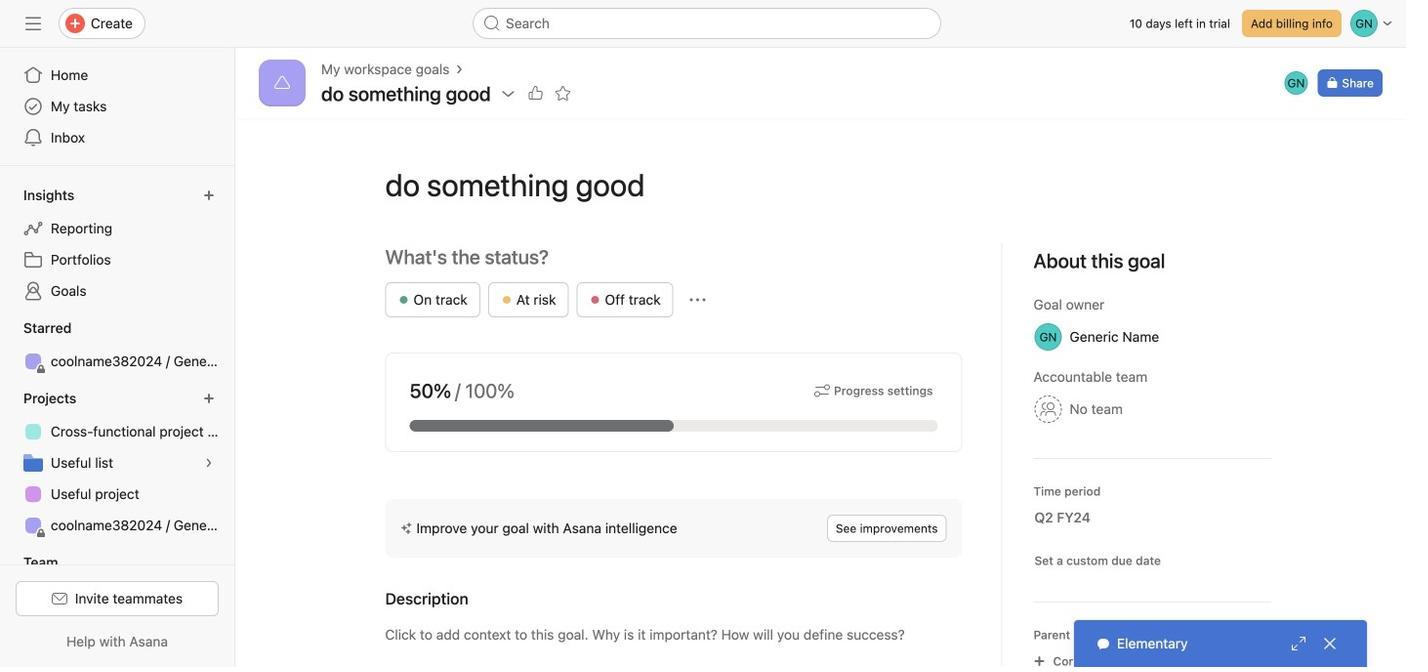 Task type: locate. For each thing, give the bounding box(es) containing it.
projects element
[[0, 381, 234, 545]]

gn image
[[1288, 71, 1305, 95]]

expand elementary image
[[1291, 636, 1307, 652]]

new project or portfolio image
[[203, 393, 215, 404]]

global element
[[0, 48, 234, 165]]

see details, useful list image
[[203, 457, 215, 469]]

list box
[[473, 8, 942, 39]]

insights element
[[0, 178, 234, 311]]

0 likes. click to like this task image
[[528, 86, 544, 102]]

add to starred image
[[555, 86, 571, 102]]

new insights image
[[203, 190, 215, 201]]



Task type: vqa. For each thing, say whether or not it's contained in the screenshot.
Text Box
no



Task type: describe. For each thing, give the bounding box(es) containing it.
hide sidebar image
[[25, 16, 41, 31]]

starred element
[[0, 311, 234, 381]]

close image
[[1323, 636, 1338, 652]]

collapse section image
[[2, 555, 18, 570]]

Goal name text field
[[370, 149, 1272, 220]]

show options image
[[501, 86, 516, 102]]



